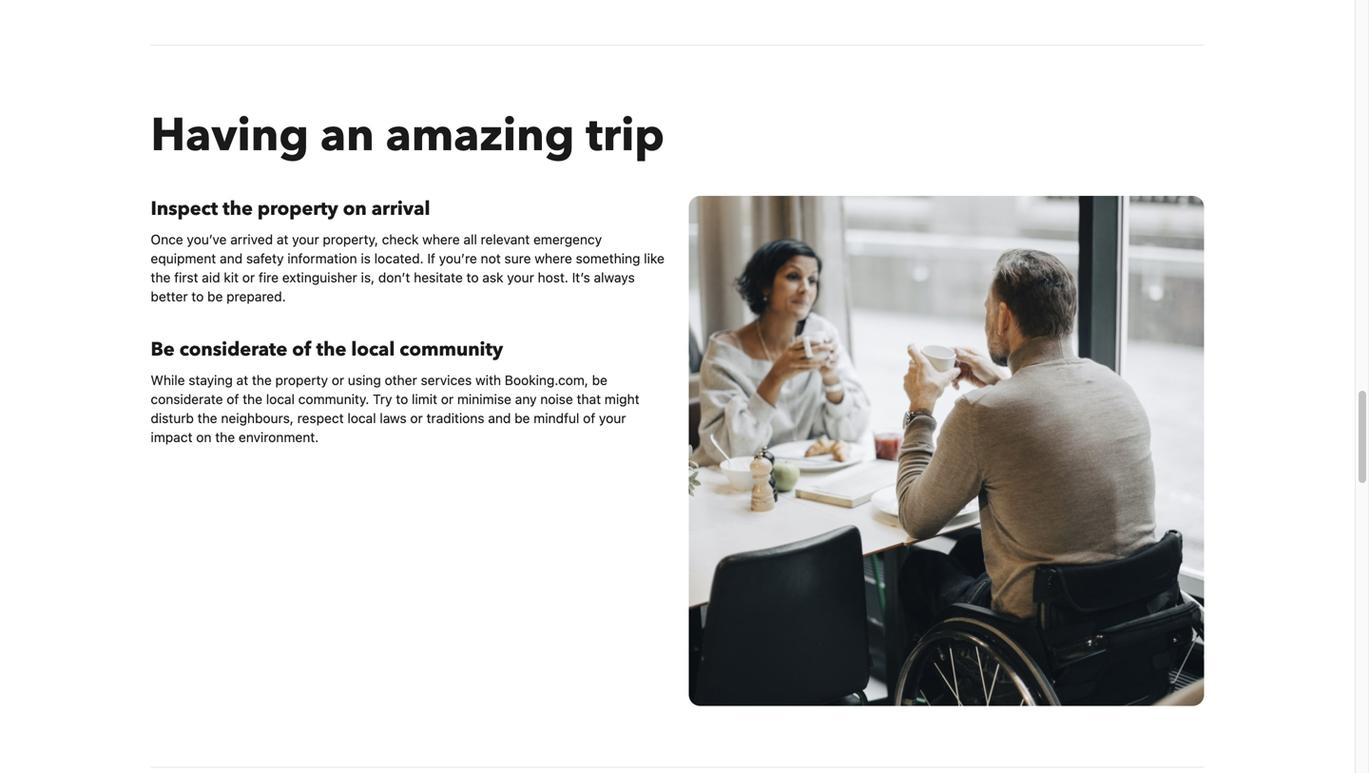 Task type: describe. For each thing, give the bounding box(es) containing it.
1 vertical spatial local
[[266, 391, 295, 407]]

not
[[481, 250, 501, 266]]

extinguisher
[[282, 269, 357, 285]]

might
[[605, 391, 640, 407]]

on inside inspect the property on arrival once you've arrived at your property, check where all relevant emergency equipment and safety information is located. if you're not sure where something like the first aid kit or fire extinguisher is, don't hesitate to ask your host. it's always better to be prepared.
[[343, 196, 367, 222]]

arrived
[[230, 231, 273, 247]]

1 horizontal spatial of
[[292, 336, 312, 363]]

is,
[[361, 269, 375, 285]]

0 vertical spatial your
[[292, 231, 319, 247]]

or inside inspect the property on arrival once you've arrived at your property, check where all relevant emergency equipment and safety information is located. if you're not sure where something like the first aid kit or fire extinguisher is, don't hesitate to ask your host. it's always better to be prepared.
[[242, 269, 255, 285]]

information
[[287, 250, 357, 266]]

emergency
[[533, 231, 602, 247]]

couple enjoying a coffee during their trip image
[[689, 196, 1204, 706]]

don't
[[378, 269, 410, 285]]

inspect
[[151, 196, 218, 222]]

on inside be considerate of the local community while staying at the property or using other services with booking.com, be considerate of the local community. try to limit or minimise any noise that might disturb the neighbours, respect local laws or traditions and be mindful of your impact on the environment.
[[196, 429, 212, 445]]

better
[[151, 288, 188, 304]]

ask
[[482, 269, 504, 285]]

property inside inspect the property on arrival once you've arrived at your property, check where all relevant emergency equipment and safety information is located. if you're not sure where something like the first aid kit or fire extinguisher is, don't hesitate to ask your host. it's always better to be prepared.
[[258, 196, 338, 222]]

0 vertical spatial where
[[422, 231, 460, 247]]

be inside inspect the property on arrival once you've arrived at your property, check where all relevant emergency equipment and safety information is located. if you're not sure where something like the first aid kit or fire extinguisher is, don't hesitate to ask your host. it's always better to be prepared.
[[207, 288, 223, 304]]

1 horizontal spatial be
[[515, 410, 530, 426]]

you're
[[439, 250, 477, 266]]

host.
[[538, 269, 568, 285]]

kit
[[224, 269, 239, 285]]

that
[[577, 391, 601, 407]]

you've
[[187, 231, 227, 247]]

laws
[[380, 410, 407, 426]]

always
[[594, 269, 635, 285]]

2 horizontal spatial be
[[592, 372, 608, 388]]

try
[[373, 391, 392, 407]]

safety
[[246, 250, 284, 266]]

check
[[382, 231, 419, 247]]

any
[[515, 391, 537, 407]]

neighbours,
[[221, 410, 294, 426]]

impact
[[151, 429, 193, 445]]

hesitate
[[414, 269, 463, 285]]

2 vertical spatial local
[[347, 410, 376, 426]]

respect
[[297, 410, 344, 426]]

all
[[463, 231, 477, 247]]

it's
[[572, 269, 590, 285]]

be considerate of the local community while staying at the property or using other services with booking.com, be considerate of the local community. try to limit or minimise any noise that might disturb the neighbours, respect local laws or traditions and be mindful of your impact on the environment.
[[151, 336, 640, 445]]

booking.com,
[[505, 372, 588, 388]]

trip
[[586, 104, 665, 167]]

something
[[576, 250, 640, 266]]

having an amazing trip
[[151, 104, 665, 167]]

disturb
[[151, 410, 194, 426]]

staying
[[189, 372, 233, 388]]

while
[[151, 372, 185, 388]]

with
[[475, 372, 501, 388]]



Task type: locate. For each thing, give the bounding box(es) containing it.
and inside be considerate of the local community while staying at the property or using other services with booking.com, be considerate of the local community. try to limit or minimise any noise that might disturb the neighbours, respect local laws or traditions and be mindful of your impact on the environment.
[[488, 410, 511, 426]]

1 vertical spatial of
[[227, 391, 239, 407]]

located.
[[374, 250, 424, 266]]

1 horizontal spatial on
[[343, 196, 367, 222]]

at for the
[[277, 231, 288, 247]]

1 vertical spatial and
[[488, 410, 511, 426]]

other
[[385, 372, 417, 388]]

1 vertical spatial your
[[507, 269, 534, 285]]

1 vertical spatial be
[[592, 372, 608, 388]]

your inside be considerate of the local community while staying at the property or using other services with booking.com, be considerate of the local community. try to limit or minimise any noise that might disturb the neighbours, respect local laws or traditions and be mindful of your impact on the environment.
[[599, 410, 626, 426]]

local up using
[[351, 336, 395, 363]]

or up community.
[[332, 372, 344, 388]]

at right staying on the left of page
[[236, 372, 248, 388]]

using
[[348, 372, 381, 388]]

0 horizontal spatial where
[[422, 231, 460, 247]]

local up the "neighbours,"
[[266, 391, 295, 407]]

0 vertical spatial on
[[343, 196, 367, 222]]

community.
[[298, 391, 369, 407]]

traditions
[[426, 410, 484, 426]]

if
[[427, 250, 435, 266]]

of
[[292, 336, 312, 363], [227, 391, 239, 407], [583, 410, 595, 426]]

where
[[422, 231, 460, 247], [535, 250, 572, 266]]

aid
[[202, 269, 220, 285]]

0 horizontal spatial at
[[236, 372, 248, 388]]

the
[[223, 196, 253, 222], [151, 269, 171, 285], [316, 336, 346, 363], [252, 372, 272, 388], [243, 391, 262, 407], [198, 410, 217, 426], [215, 429, 235, 445]]

at inside be considerate of the local community while staying at the property or using other services with booking.com, be considerate of the local community. try to limit or minimise any noise that might disturb the neighbours, respect local laws or traditions and be mindful of your impact on the environment.
[[236, 372, 248, 388]]

considerate up staying on the left of page
[[179, 336, 287, 363]]

property,
[[323, 231, 378, 247]]

or down limit
[[410, 410, 423, 426]]

to down first
[[191, 288, 204, 304]]

2 vertical spatial of
[[583, 410, 595, 426]]

minimise
[[457, 391, 511, 407]]

to inside be considerate of the local community while staying at the property or using other services with booking.com, be considerate of the local community. try to limit or minimise any noise that might disturb the neighbours, respect local laws or traditions and be mindful of your impact on the environment.
[[396, 391, 408, 407]]

like
[[644, 250, 665, 266]]

having
[[151, 104, 309, 167]]

where up the host.
[[535, 250, 572, 266]]

equipment
[[151, 250, 216, 266]]

of down staying on the left of page
[[227, 391, 239, 407]]

0 vertical spatial property
[[258, 196, 338, 222]]

be down aid
[[207, 288, 223, 304]]

2 vertical spatial be
[[515, 410, 530, 426]]

local
[[351, 336, 395, 363], [266, 391, 295, 407], [347, 410, 376, 426]]

to down other
[[396, 391, 408, 407]]

0 vertical spatial and
[[220, 250, 243, 266]]

considerate
[[179, 336, 287, 363], [151, 391, 223, 407]]

0 horizontal spatial on
[[196, 429, 212, 445]]

1 vertical spatial considerate
[[151, 391, 223, 407]]

be up that
[[592, 372, 608, 388]]

and up kit
[[220, 250, 243, 266]]

1 horizontal spatial your
[[507, 269, 534, 285]]

be
[[151, 336, 175, 363]]

to left 'ask'
[[466, 269, 479, 285]]

of down that
[[583, 410, 595, 426]]

2 horizontal spatial of
[[583, 410, 595, 426]]

relevant
[[481, 231, 530, 247]]

1 vertical spatial at
[[236, 372, 248, 388]]

2 vertical spatial to
[[396, 391, 408, 407]]

property up community.
[[275, 372, 328, 388]]

local down try
[[347, 410, 376, 426]]

at for considerate
[[236, 372, 248, 388]]

your down sure on the left of the page
[[507, 269, 534, 285]]

at up the safety
[[277, 231, 288, 247]]

1 horizontal spatial and
[[488, 410, 511, 426]]

property up information
[[258, 196, 338, 222]]

0 horizontal spatial to
[[191, 288, 204, 304]]

2 vertical spatial your
[[599, 410, 626, 426]]

considerate up disturb
[[151, 391, 223, 407]]

amazing
[[386, 104, 575, 167]]

first
[[174, 269, 198, 285]]

or down services at the left of the page
[[441, 391, 454, 407]]

and
[[220, 250, 243, 266], [488, 410, 511, 426]]

to
[[466, 269, 479, 285], [191, 288, 204, 304], [396, 391, 408, 407]]

fire
[[259, 269, 279, 285]]

on
[[343, 196, 367, 222], [196, 429, 212, 445]]

0 vertical spatial be
[[207, 288, 223, 304]]

or right kit
[[242, 269, 255, 285]]

at
[[277, 231, 288, 247], [236, 372, 248, 388]]

at inside inspect the property on arrival once you've arrived at your property, check where all relevant emergency equipment and safety information is located. if you're not sure where something like the first aid kit or fire extinguisher is, don't hesitate to ask your host. it's always better to be prepared.
[[277, 231, 288, 247]]

0 horizontal spatial and
[[220, 250, 243, 266]]

mindful
[[534, 410, 579, 426]]

services
[[421, 372, 472, 388]]

0 vertical spatial to
[[466, 269, 479, 285]]

your down might
[[599, 410, 626, 426]]

1 vertical spatial property
[[275, 372, 328, 388]]

1 horizontal spatial to
[[396, 391, 408, 407]]

property
[[258, 196, 338, 222], [275, 372, 328, 388]]

and inside inspect the property on arrival once you've arrived at your property, check where all relevant emergency equipment and safety information is located. if you're not sure where something like the first aid kit or fire extinguisher is, don't hesitate to ask your host. it's always better to be prepared.
[[220, 250, 243, 266]]

prepared.
[[226, 288, 286, 304]]

0 vertical spatial of
[[292, 336, 312, 363]]

1 horizontal spatial at
[[277, 231, 288, 247]]

0 vertical spatial at
[[277, 231, 288, 247]]

is
[[361, 250, 371, 266]]

0 horizontal spatial your
[[292, 231, 319, 247]]

be down any
[[515, 410, 530, 426]]

1 vertical spatial on
[[196, 429, 212, 445]]

1 vertical spatial where
[[535, 250, 572, 266]]

1 horizontal spatial where
[[535, 250, 572, 266]]

0 vertical spatial local
[[351, 336, 395, 363]]

environment.
[[239, 429, 319, 445]]

noise
[[540, 391, 573, 407]]

inspect the property on arrival once you've arrived at your property, check where all relevant emergency equipment and safety information is located. if you're not sure where something like the first aid kit or fire extinguisher is, don't hesitate to ask your host. it's always better to be prepared.
[[151, 196, 665, 304]]

on right impact
[[196, 429, 212, 445]]

community
[[400, 336, 503, 363]]

of up community.
[[292, 336, 312, 363]]

0 horizontal spatial of
[[227, 391, 239, 407]]

1 vertical spatial to
[[191, 288, 204, 304]]

an
[[320, 104, 374, 167]]

be
[[207, 288, 223, 304], [592, 372, 608, 388], [515, 410, 530, 426]]

sure
[[504, 250, 531, 266]]

property inside be considerate of the local community while staying at the property or using other services with booking.com, be considerate of the local community. try to limit or minimise any noise that might disturb the neighbours, respect local laws or traditions and be mindful of your impact on the environment.
[[275, 372, 328, 388]]

arrival
[[371, 196, 430, 222]]

0 vertical spatial considerate
[[179, 336, 287, 363]]

your up information
[[292, 231, 319, 247]]

and down 'minimise'
[[488, 410, 511, 426]]

2 horizontal spatial to
[[466, 269, 479, 285]]

2 horizontal spatial your
[[599, 410, 626, 426]]

once
[[151, 231, 183, 247]]

on up property,
[[343, 196, 367, 222]]

limit
[[412, 391, 437, 407]]

your
[[292, 231, 319, 247], [507, 269, 534, 285], [599, 410, 626, 426]]

where up if
[[422, 231, 460, 247]]

or
[[242, 269, 255, 285], [332, 372, 344, 388], [441, 391, 454, 407], [410, 410, 423, 426]]

0 horizontal spatial be
[[207, 288, 223, 304]]



Task type: vqa. For each thing, say whether or not it's contained in the screenshot.
at within the The Inspect The Property On Arrival Once You'Ve Arrived At Your Property, Check Where All Relevant Emergency Equipment And Safety Information Is Located. If You'Re Not Sure Where Something Like The First Aid Kit Or Fire Extinguisher Is, Don'T Hesitate To Ask Your Host. It'S Always Better To Be Prepared.
yes



